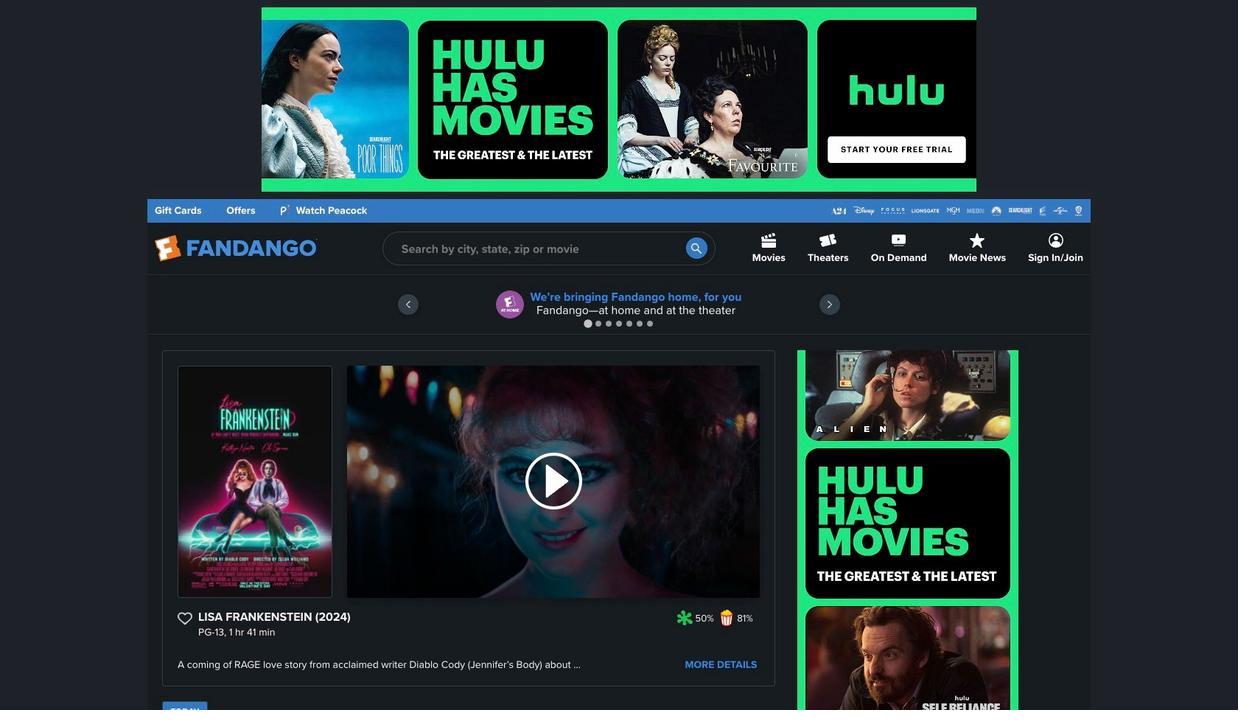 Task type: vqa. For each thing, say whether or not it's contained in the screenshot.
1 of 15 group
no



Task type: describe. For each thing, give the bounding box(es) containing it.
Search by city, state, zip or movie text field
[[383, 232, 716, 265]]

2 flat image from the left
[[719, 610, 735, 626]]

movie summary element
[[162, 350, 776, 686]]

1 flat image from the left
[[677, 610, 693, 626]]

select a slide to show tab list
[[147, 318, 1091, 329]]

0 vertical spatial advertisement element
[[262, 7, 977, 192]]

video player application
[[347, 366, 760, 598]]



Task type: locate. For each thing, give the bounding box(es) containing it.
advertisement element
[[262, 7, 977, 192], [798, 350, 1019, 710]]

1 horizontal spatial flat image
[[719, 610, 735, 626]]

lisa frankenstein (2024) movie poster image
[[178, 366, 332, 597]]

0 horizontal spatial flat image
[[677, 610, 693, 626]]

offer icon image
[[497, 291, 525, 319]]

1 vertical spatial advertisement element
[[798, 350, 1019, 710]]

None search field
[[383, 232, 716, 265]]

1 of 1 group
[[162, 701, 208, 710]]

flat image
[[677, 610, 693, 626], [719, 610, 735, 626]]

region
[[147, 275, 1091, 334]]



